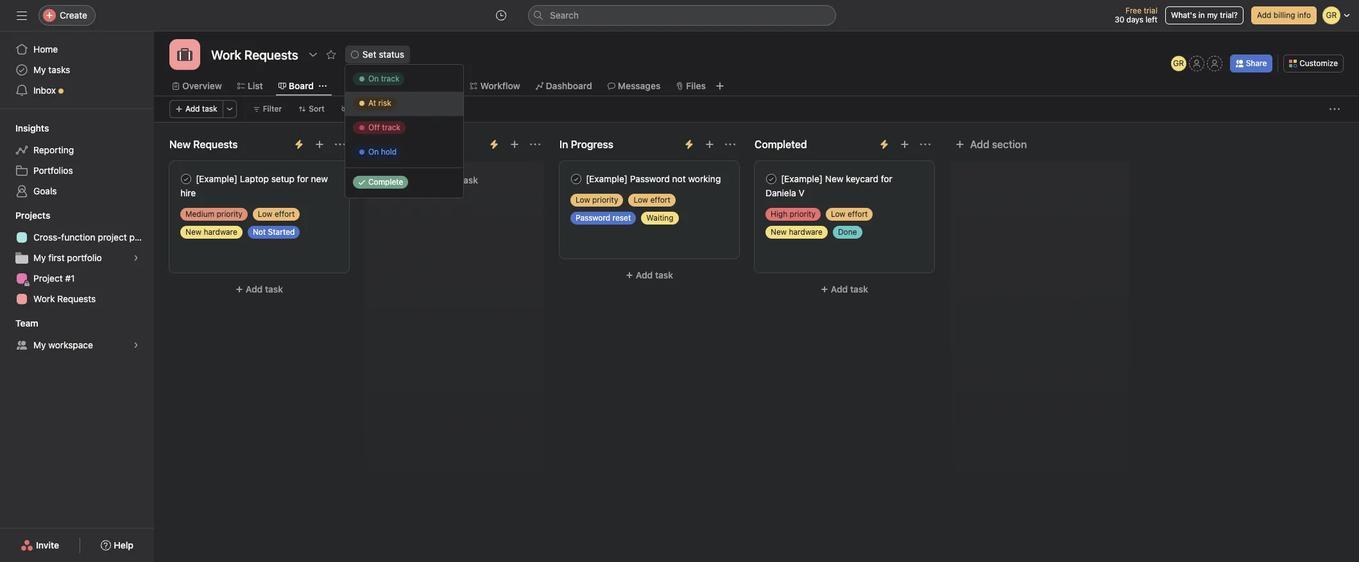 Task type: locate. For each thing, give the bounding box(es) containing it.
add task for in progress
[[636, 270, 673, 280]]

add down done
[[831, 284, 848, 295]]

on
[[368, 74, 379, 83], [368, 147, 379, 157]]

board link
[[278, 79, 314, 93]]

new hardware down medium priority
[[186, 227, 237, 237]]

completed checkbox up daniela
[[764, 171, 779, 187]]

add task image for completed
[[900, 139, 910, 150]]

3 my from the top
[[33, 340, 46, 350]]

projects
[[15, 210, 50, 221]]

[example] up v
[[781, 173, 823, 184]]

effort for in progress
[[650, 195, 671, 205]]

hide sidebar image
[[17, 10, 27, 21]]

0 horizontal spatial completed checkbox
[[178, 171, 194, 187]]

hardware
[[204, 227, 237, 237], [789, 227, 823, 237]]

password
[[630, 173, 670, 184], [576, 213, 611, 223]]

my left tasks
[[33, 64, 46, 75]]

0 horizontal spatial more section actions image
[[725, 139, 736, 150]]

[example] right completed image
[[196, 173, 238, 184]]

search
[[550, 10, 579, 21]]

add section button
[[950, 133, 1032, 156]]

free
[[1126, 6, 1142, 15]]

0 horizontal spatial new
[[186, 227, 202, 237]]

add task button for new requests
[[169, 278, 349, 301]]

my tasks link
[[8, 60, 146, 80]]

0 horizontal spatial hardware
[[204, 227, 237, 237]]

on down set status popup button
[[368, 74, 379, 83]]

2 my from the top
[[33, 252, 46, 263]]

new
[[825, 173, 844, 184], [186, 227, 202, 237], [771, 227, 787, 237]]

1 horizontal spatial password
[[630, 173, 670, 184]]

2 [example] from the left
[[586, 173, 628, 184]]

on hold
[[368, 147, 397, 157]]

low up not
[[258, 209, 272, 219]]

add task image right rules for completed image
[[900, 139, 910, 150]]

2 for from the left
[[881, 173, 893, 184]]

billing
[[1274, 10, 1296, 20]]

priority down v
[[790, 209, 816, 219]]

low for completed
[[831, 209, 846, 219]]

for left new
[[297, 173, 309, 184]]

for right keycard
[[881, 173, 893, 184]]

new inside '[example] new keycard for daniela v'
[[825, 173, 844, 184]]

first
[[48, 252, 65, 263]]

workspace
[[48, 340, 93, 350]]

new down medium
[[186, 227, 202, 237]]

task for completed
[[850, 284, 869, 295]]

1 horizontal spatial effort
[[650, 195, 671, 205]]

0 horizontal spatial effort
[[275, 209, 295, 219]]

1 completed image from the left
[[569, 171, 584, 187]]

my inside "global" element
[[33, 64, 46, 75]]

0 horizontal spatial [example]
[[196, 173, 238, 184]]

my first portfolio
[[33, 252, 102, 263]]

[example] password not working
[[586, 173, 721, 184]]

password reset
[[576, 213, 631, 223]]

add task image for new requests
[[315, 139, 325, 150]]

set
[[363, 49, 376, 60]]

workflow
[[480, 80, 520, 91]]

at risk menu item
[[345, 92, 463, 116]]

for inside the [example] laptop setup for new hire
[[297, 173, 309, 184]]

0 horizontal spatial completed image
[[569, 171, 584, 187]]

project #1
[[33, 273, 75, 284]]

1 horizontal spatial for
[[881, 173, 893, 184]]

filter
[[263, 104, 282, 114]]

add task
[[186, 104, 217, 114], [441, 175, 478, 186], [636, 270, 673, 280], [246, 284, 283, 295], [831, 284, 869, 295]]

add section
[[971, 139, 1027, 150]]

completed image up the low priority
[[569, 171, 584, 187]]

completed checkbox up hire at the top of the page
[[178, 171, 194, 187]]

goals
[[33, 186, 57, 196]]

project
[[33, 273, 63, 284]]

new hardware for new requests
[[186, 227, 237, 237]]

priority
[[592, 195, 618, 205], [217, 209, 243, 219], [790, 209, 816, 219]]

effort up started
[[275, 209, 295, 219]]

1 horizontal spatial hardware
[[789, 227, 823, 237]]

low effort up waiting
[[634, 195, 671, 205]]

low down completed option
[[576, 195, 590, 205]]

effort up waiting
[[650, 195, 671, 205]]

messages link
[[608, 79, 661, 93]]

more actions image
[[1330, 104, 1340, 114], [226, 105, 233, 113]]

3 [example] from the left
[[781, 173, 823, 184]]

[example]
[[196, 173, 238, 184], [586, 173, 628, 184], [781, 173, 823, 184]]

my down team
[[33, 340, 46, 350]]

tasks
[[48, 64, 70, 75]]

0 vertical spatial on
[[368, 74, 379, 83]]

1 [example] from the left
[[196, 173, 238, 184]]

1 more section actions image from the left
[[725, 139, 736, 150]]

0 horizontal spatial password
[[576, 213, 611, 223]]

track for on track
[[381, 74, 400, 83]]

add task image right rules for backlog icon
[[510, 139, 520, 150]]

2 horizontal spatial priority
[[790, 209, 816, 219]]

add tab image
[[715, 81, 725, 91]]

1 on from the top
[[368, 74, 379, 83]]

add task image for in progress
[[705, 139, 715, 150]]

more section actions image right rules for completed image
[[920, 139, 931, 150]]

new left keycard
[[825, 173, 844, 184]]

1 more section actions image from the left
[[335, 139, 345, 150]]

search list box
[[528, 5, 836, 26]]

low down [example] password not working
[[634, 195, 648, 205]]

my
[[33, 64, 46, 75], [33, 252, 46, 263], [33, 340, 46, 350]]

completed image up daniela
[[764, 171, 779, 187]]

0 vertical spatial my
[[33, 64, 46, 75]]

timeline
[[355, 80, 391, 91]]

low up done
[[831, 209, 846, 219]]

1 vertical spatial my
[[33, 252, 46, 263]]

priority for completed
[[790, 209, 816, 219]]

low effort up done
[[831, 209, 868, 219]]

Completed checkbox
[[178, 171, 194, 187], [764, 171, 779, 187]]

daniela
[[766, 187, 796, 198]]

2 horizontal spatial new
[[825, 173, 844, 184]]

my workspace link
[[8, 335, 146, 356]]

1 for from the left
[[297, 173, 309, 184]]

my inside projects element
[[33, 252, 46, 263]]

add left billing
[[1257, 10, 1272, 20]]

2 vertical spatial my
[[33, 340, 46, 350]]

priority up password reset
[[592, 195, 618, 205]]

1 vertical spatial password
[[576, 213, 611, 223]]

1 horizontal spatial [example]
[[586, 173, 628, 184]]

0 horizontal spatial more section actions image
[[335, 139, 345, 150]]

[example] for completed
[[781, 173, 823, 184]]

low effort up not started at left
[[258, 209, 295, 219]]

low effort
[[634, 195, 671, 205], [258, 209, 295, 219], [831, 209, 868, 219]]

more section actions image right rules for in progress image
[[725, 139, 736, 150]]

new hardware down high priority
[[771, 227, 823, 237]]

1 horizontal spatial more actions image
[[1330, 104, 1340, 114]]

set status button
[[345, 46, 410, 64]]

[example] laptop setup for new hire
[[180, 173, 328, 198]]

new hardware
[[186, 227, 237, 237], [771, 227, 823, 237]]

section
[[992, 139, 1027, 150]]

0 horizontal spatial low effort
[[258, 209, 295, 219]]

completed image for completed
[[764, 171, 779, 187]]

briefcase image
[[177, 47, 193, 62]]

insights element
[[0, 117, 154, 204]]

2 hardware from the left
[[789, 227, 823, 237]]

home link
[[8, 39, 146, 60]]

0 horizontal spatial new hardware
[[186, 227, 237, 237]]

1 completed checkbox from the left
[[178, 171, 194, 187]]

2 more section actions image from the left
[[530, 139, 540, 150]]

more actions image left filter dropdown button
[[226, 105, 233, 113]]

for for new requests
[[297, 173, 309, 184]]

create
[[60, 10, 87, 21]]

workflow link
[[470, 79, 520, 93]]

[example] inside '[example] new keycard for daniela v'
[[781, 173, 823, 184]]

2 horizontal spatial low effort
[[831, 209, 868, 219]]

my workspace
[[33, 340, 93, 350]]

1 horizontal spatial low effort
[[634, 195, 671, 205]]

add billing info
[[1257, 10, 1311, 20]]

low effort for new requests
[[258, 209, 295, 219]]

track right off
[[382, 123, 401, 132]]

on left hold at the left top of the page
[[368, 147, 379, 157]]

3 add task image from the left
[[705, 139, 715, 150]]

new for new requests
[[186, 227, 202, 237]]

1 add task image from the left
[[315, 139, 325, 150]]

1 horizontal spatial priority
[[592, 195, 618, 205]]

add task button down not
[[169, 278, 349, 301]]

portfolios
[[33, 165, 73, 176]]

team button
[[0, 317, 38, 330]]

on track
[[368, 74, 400, 83]]

filter button
[[247, 100, 288, 118]]

1 horizontal spatial more section actions image
[[530, 139, 540, 150]]

0 vertical spatial track
[[381, 74, 400, 83]]

Completed checkbox
[[569, 171, 584, 187]]

1 vertical spatial track
[[382, 123, 401, 132]]

2 horizontal spatial [example]
[[781, 173, 823, 184]]

teams element
[[0, 312, 154, 358]]

search button
[[528, 5, 836, 26]]

in
[[1199, 10, 1205, 20]]

more section actions image for completed
[[920, 139, 931, 150]]

waiting
[[647, 213, 674, 223]]

2 completed image from the left
[[764, 171, 779, 187]]

track down the status on the top of page
[[381, 74, 400, 83]]

password down the low priority
[[576, 213, 611, 223]]

2 more section actions image from the left
[[920, 139, 931, 150]]

more actions image down customize
[[1330, 104, 1340, 114]]

low effort for in progress
[[634, 195, 671, 205]]

more section actions image right rules for backlog icon
[[530, 139, 540, 150]]

task for new requests
[[265, 284, 283, 295]]

1 horizontal spatial completed checkbox
[[764, 171, 779, 187]]

effort up done
[[848, 209, 868, 219]]

2 on from the top
[[368, 147, 379, 157]]

tab actions image
[[319, 82, 327, 90]]

my left first
[[33, 252, 46, 263]]

more section actions image
[[335, 139, 345, 150], [530, 139, 540, 150]]

#1
[[65, 273, 75, 284]]

function
[[61, 232, 95, 243]]

add task button down waiting
[[560, 264, 739, 287]]

1 vertical spatial on
[[368, 147, 379, 157]]

new hardware for completed
[[771, 227, 823, 237]]

[example] up the low priority
[[586, 173, 628, 184]]

4 add task image from the left
[[900, 139, 910, 150]]

hardware down medium priority
[[204, 227, 237, 237]]

completed image
[[569, 171, 584, 187], [764, 171, 779, 187]]

priority right medium
[[217, 209, 243, 219]]

reporting link
[[8, 140, 146, 160]]

hardware for new requests
[[204, 227, 237, 237]]

new down high
[[771, 227, 787, 237]]

for inside '[example] new keycard for daniela v'
[[881, 173, 893, 184]]

inbox
[[33, 85, 56, 96]]

see details, my first portfolio image
[[132, 254, 140, 262]]

add task image right rules for new requests icon
[[315, 139, 325, 150]]

1 horizontal spatial completed image
[[764, 171, 779, 187]]

1 my from the top
[[33, 64, 46, 75]]

1 horizontal spatial new hardware
[[771, 227, 823, 237]]

more section actions image right rules for new requests icon
[[335, 139, 345, 150]]

add task button down done
[[755, 278, 935, 301]]

password left not
[[630, 173, 670, 184]]

add task button down rules for backlog icon
[[372, 169, 537, 192]]

off track
[[368, 123, 401, 132]]

0 horizontal spatial for
[[297, 173, 309, 184]]

None text field
[[208, 43, 302, 66]]

low for in progress
[[634, 195, 648, 205]]

add task image
[[315, 139, 325, 150], [510, 139, 520, 150], [705, 139, 715, 150], [900, 139, 910, 150]]

more section actions image
[[725, 139, 736, 150], [920, 139, 931, 150]]

priority for in progress
[[592, 195, 618, 205]]

1 hardware from the left
[[204, 227, 237, 237]]

1 horizontal spatial new
[[771, 227, 787, 237]]

effort for completed
[[848, 209, 868, 219]]

2 completed checkbox from the left
[[764, 171, 779, 187]]

0 horizontal spatial priority
[[217, 209, 243, 219]]

hardware down high priority
[[789, 227, 823, 237]]

my
[[1207, 10, 1218, 20]]

in progress
[[560, 139, 614, 150]]

1 new hardware from the left
[[186, 227, 237, 237]]

invite
[[36, 540, 59, 551]]

add task image for backlog
[[510, 139, 520, 150]]

project #1 link
[[8, 268, 146, 289]]

add task image right rules for in progress image
[[705, 139, 715, 150]]

[example] inside the [example] laptop setup for new hire
[[196, 173, 238, 184]]

started
[[268, 227, 295, 237]]

2 horizontal spatial effort
[[848, 209, 868, 219]]

2 new hardware from the left
[[771, 227, 823, 237]]

for for completed
[[881, 173, 893, 184]]

what's in my trial? button
[[1166, 6, 1244, 24]]

my inside teams 'element'
[[33, 340, 46, 350]]

on for on track
[[368, 74, 379, 83]]

2 add task image from the left
[[510, 139, 520, 150]]

1 horizontal spatial more section actions image
[[920, 139, 931, 150]]

gr button
[[1171, 56, 1187, 71]]

add task button for completed
[[755, 278, 935, 301]]



Task type: describe. For each thing, give the bounding box(es) containing it.
more section actions image for new requests
[[335, 139, 345, 150]]

laptop
[[240, 173, 269, 184]]

insights
[[15, 123, 49, 134]]

gr
[[1174, 58, 1184, 68]]

not
[[253, 227, 266, 237]]

share
[[1246, 58, 1267, 68]]

effort for new requests
[[275, 209, 295, 219]]

[example] for new requests
[[196, 173, 238, 184]]

medium
[[186, 209, 214, 219]]

list link
[[237, 79, 263, 93]]

work requests
[[33, 293, 96, 304]]

risk
[[378, 98, 391, 108]]

working
[[688, 173, 721, 184]]

create button
[[39, 5, 96, 26]]

projects button
[[0, 209, 50, 222]]

new requests
[[169, 139, 238, 150]]

reset
[[613, 213, 631, 223]]

task for in progress
[[655, 270, 673, 280]]

done
[[838, 227, 857, 237]]

track for off track
[[382, 123, 401, 132]]

0 horizontal spatial more actions image
[[226, 105, 233, 113]]

at risk
[[368, 98, 391, 108]]

my tasks
[[33, 64, 70, 75]]

completed
[[755, 139, 807, 150]]

files
[[686, 80, 706, 91]]

more section actions image for backlog
[[530, 139, 540, 150]]

0 vertical spatial password
[[630, 173, 670, 184]]

global element
[[0, 31, 154, 108]]

cross-
[[33, 232, 61, 243]]

hire
[[180, 187, 196, 198]]

calendar link
[[406, 79, 455, 93]]

new for completed
[[771, 227, 787, 237]]

hardware for completed
[[789, 227, 823, 237]]

my first portfolio link
[[8, 248, 146, 268]]

show options image
[[308, 49, 318, 60]]

inbox link
[[8, 80, 146, 101]]

low priority
[[576, 195, 618, 205]]

add down not
[[246, 284, 263, 295]]

project
[[98, 232, 127, 243]]

projects element
[[0, 204, 154, 312]]

what's in my trial?
[[1171, 10, 1238, 20]]

completed image for in progress
[[569, 171, 584, 187]]

portfolios link
[[8, 160, 146, 181]]

backlog
[[365, 139, 403, 150]]

goals link
[[8, 181, 146, 202]]

cross-function project plan link
[[8, 227, 147, 248]]

completed image
[[178, 171, 194, 187]]

[example] for in progress
[[586, 173, 628, 184]]

files link
[[676, 79, 706, 93]]

customize button
[[1284, 55, 1344, 73]]

free trial 30 days left
[[1115, 6, 1158, 24]]

rules for completed image
[[879, 139, 890, 150]]

priority for new requests
[[217, 209, 243, 219]]

add to starred image
[[326, 49, 336, 60]]

add task button for in progress
[[560, 264, 739, 287]]

sort button
[[293, 100, 330, 118]]

hold
[[381, 147, 397, 157]]

invite button
[[12, 534, 68, 557]]

sort
[[309, 104, 325, 114]]

add right complete
[[441, 175, 458, 186]]

work
[[33, 293, 55, 304]]

see details, my workspace image
[[132, 341, 140, 349]]

share button
[[1230, 55, 1273, 73]]

add task for new requests
[[246, 284, 283, 295]]

low for new requests
[[258, 209, 272, 219]]

my for my tasks
[[33, 64, 46, 75]]

dashboard link
[[536, 79, 592, 93]]

work requests link
[[8, 289, 146, 309]]

portfolio
[[67, 252, 102, 263]]

status
[[379, 49, 404, 60]]

info
[[1298, 10, 1311, 20]]

on for on hold
[[368, 147, 379, 157]]

home
[[33, 44, 58, 55]]

completed checkbox for new requests
[[178, 171, 194, 187]]

rules for backlog image
[[489, 139, 499, 150]]

add task for completed
[[831, 284, 869, 295]]

trial?
[[1220, 10, 1238, 20]]

history image
[[496, 10, 506, 21]]

more section actions image for in progress
[[725, 139, 736, 150]]

trial
[[1144, 6, 1158, 15]]

30
[[1115, 15, 1125, 24]]

medium priority
[[186, 209, 243, 219]]

[example] new keycard for daniela v
[[766, 173, 893, 198]]

messages
[[618, 80, 661, 91]]

board
[[289, 80, 314, 91]]

my for my workspace
[[33, 340, 46, 350]]

what's
[[1171, 10, 1197, 20]]

add down overview 'link'
[[186, 104, 200, 114]]

help
[[114, 540, 133, 551]]

add billing info button
[[1252, 6, 1317, 24]]

new
[[311, 173, 328, 184]]

not started
[[253, 227, 295, 237]]

add left section
[[971, 139, 990, 150]]

rules for new requests image
[[294, 139, 304, 150]]

set status
[[363, 49, 404, 60]]

keycard
[[846, 173, 879, 184]]

v
[[799, 187, 805, 198]]

add down waiting
[[636, 270, 653, 280]]

high
[[771, 209, 788, 219]]

cross-function project plan
[[33, 232, 147, 243]]

rules for in progress image
[[684, 139, 695, 150]]

low effort for completed
[[831, 209, 868, 219]]

timeline link
[[345, 79, 391, 93]]

my for my first portfolio
[[33, 252, 46, 263]]

team
[[15, 318, 38, 329]]

overview
[[182, 80, 222, 91]]

list
[[248, 80, 263, 91]]

plan
[[129, 232, 147, 243]]

add task button down overview 'link'
[[169, 100, 223, 118]]

customize
[[1300, 58, 1338, 68]]

calendar
[[417, 80, 455, 91]]

left
[[1146, 15, 1158, 24]]

completed checkbox for completed
[[764, 171, 779, 187]]



Task type: vqa. For each thing, say whether or not it's contained in the screenshot.
mark complete
no



